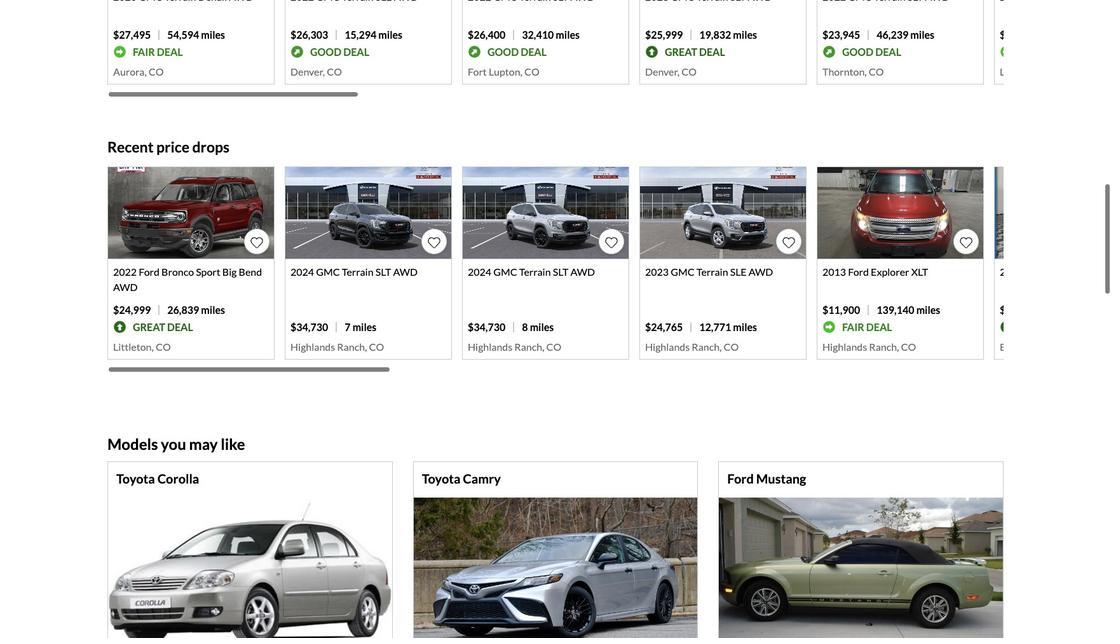 Task type: describe. For each thing, give the bounding box(es) containing it.
terrain for 8
[[520, 266, 551, 278]]

2013 ford explorer xlt
[[823, 266, 929, 278]]

139,140
[[877, 304, 915, 316]]

recent price drops
[[108, 138, 230, 156]]

$26,303
[[291, 29, 328, 41]]

miles for 19,832 miles
[[734, 29, 758, 41]]

good deal for 32,410
[[488, 46, 547, 58]]

brighton, co
[[1001, 341, 1059, 353]]

ranch, for 7
[[337, 341, 367, 353]]

miles for 26,839 miles
[[201, 304, 225, 316]]

good for $26,400
[[488, 46, 519, 58]]

good deal for 46,239
[[843, 46, 902, 58]]

denver, co for great deal
[[646, 66, 697, 78]]

19,832 miles
[[700, 29, 758, 41]]

deal for 19,832 miles
[[700, 46, 726, 58]]

32,410 miles
[[522, 29, 580, 41]]

$29,886
[[1001, 304, 1038, 316]]

2022 ford explorer xlt r
[[1001, 266, 1112, 278]]

$34,730 for 8
[[468, 321, 506, 333]]

toyota corolla link
[[116, 472, 199, 487]]

26,839 miles
[[167, 304, 225, 316]]

gmc for 12,771 miles
[[671, 266, 695, 278]]

1 vertical spatial littleton, co
[[113, 341, 171, 353]]

fair deal for $11,900
[[843, 321, 893, 333]]

ranch, for 12,771
[[692, 341, 722, 353]]

miles for 139,140 miles
[[917, 304, 941, 316]]

2022 ford bronco sport big bend awd
[[113, 266, 262, 293]]

deal for 54,594 miles
[[157, 46, 183, 58]]

15,294
[[345, 29, 377, 41]]

15,294 miles
[[345, 29, 403, 41]]

2013 ford explorer xlt image
[[818, 167, 984, 259]]

fair for $11,900
[[843, 321, 865, 333]]

4 highlands from the left
[[823, 341, 868, 353]]

like
[[221, 435, 245, 454]]

denver, co for good deal
[[291, 66, 342, 78]]

2024 gmc terrain slt awd image for 7 miles
[[286, 167, 452, 259]]

7 miles
[[345, 321, 377, 333]]

ford mustang link
[[728, 472, 807, 487]]

aurora,
[[113, 66, 147, 78]]

2023 gmc terrain sle awd
[[646, 266, 774, 278]]

4 ranch, from the left
[[870, 341, 900, 353]]

big
[[223, 266, 237, 278]]

denver, for good deal
[[291, 66, 325, 78]]

0 horizontal spatial littleton,
[[113, 341, 154, 353]]

ranch, for 8
[[515, 341, 545, 353]]

great for $25,999
[[665, 46, 698, 58]]

gmc for 7 miles
[[316, 266, 340, 278]]

denver, for great deal
[[646, 66, 680, 78]]

models
[[108, 435, 158, 454]]

2024 gmc terrain slt awd image for 8 miles
[[463, 167, 629, 259]]

ford mustang image
[[720, 498, 1004, 639]]

8 miles
[[522, 321, 554, 333]]

ford left mustang
[[728, 472, 754, 487]]

ford for 2013 ford explorer xlt
[[849, 266, 870, 278]]

7
[[345, 321, 351, 333]]

ford for 2022 ford bronco sport big bend awd
[[139, 266, 160, 278]]

may
[[189, 435, 218, 454]]

$25,999
[[646, 29, 683, 41]]

price
[[157, 138, 190, 156]]

fair for $27,495
[[133, 46, 155, 58]]

aurora, co
[[113, 66, 164, 78]]

great for $24,999
[[133, 321, 165, 333]]

deal for 26,839 miles
[[167, 321, 193, 333]]

miles for 32,410 miles
[[556, 29, 580, 41]]

awd for 12,771 miles
[[749, 266, 774, 278]]

corolla
[[158, 472, 199, 487]]

0 vertical spatial littleton, co
[[1001, 66, 1058, 78]]

sle
[[731, 266, 747, 278]]

miles for 7 miles
[[353, 321, 377, 333]]

awd for 7 miles
[[393, 266, 418, 278]]

$24,765
[[646, 321, 683, 333]]

deal for 139,140 miles
[[867, 321, 893, 333]]

highlands ranch, co for 8 miles
[[468, 341, 562, 353]]

46,239
[[877, 29, 909, 41]]

2013
[[823, 266, 847, 278]]

2024 gmc terrain slt awd for 7
[[291, 266, 418, 278]]

26,839
[[167, 304, 199, 316]]

2024 gmc terrain slt awd for 8
[[468, 266, 595, 278]]

miles for 46,239 miles
[[911, 29, 935, 41]]

mustang
[[757, 472, 807, 487]]

2022 ford explorer xlt rwd image
[[996, 167, 1112, 259]]

miles for 15,294 miles
[[379, 29, 403, 41]]

4 highlands ranch, co from the left
[[823, 341, 917, 353]]



Task type: locate. For each thing, give the bounding box(es) containing it.
1 horizontal spatial terrain
[[520, 266, 551, 278]]

littleton, co down "$20,987"
[[1001, 66, 1058, 78]]

miles right 54,594
[[201, 29, 225, 41]]

good for $26,303
[[310, 46, 342, 58]]

2022
[[113, 266, 137, 278], [1001, 266, 1024, 278]]

ranch,
[[337, 341, 367, 353], [515, 341, 545, 353], [692, 341, 722, 353], [870, 341, 900, 353]]

2 2024 gmc terrain slt awd from the left
[[468, 266, 595, 278]]

littleton, down "$20,987"
[[1001, 66, 1041, 78]]

1 vertical spatial fair deal
[[843, 321, 893, 333]]

awd inside 2022 ford bronco sport big bend awd
[[113, 281, 138, 293]]

3 highlands ranch, co from the left
[[646, 341, 739, 353]]

1 slt from the left
[[376, 266, 391, 278]]

highlands ranch, co for 12,771 miles
[[646, 341, 739, 353]]

1 horizontal spatial 2024 gmc terrain slt awd
[[468, 266, 595, 278]]

toyota
[[116, 472, 155, 487], [422, 472, 461, 487]]

1 horizontal spatial denver,
[[646, 66, 680, 78]]

great down $24,999
[[133, 321, 165, 333]]

xlt for 2022 ford explorer xlt r
[[1089, 266, 1106, 278]]

brighton,
[[1001, 341, 1042, 353]]

gmc
[[316, 266, 340, 278], [494, 266, 518, 278], [671, 266, 695, 278]]

gmc for 8 miles
[[494, 266, 518, 278]]

good deal
[[310, 46, 370, 58], [488, 46, 547, 58], [843, 46, 902, 58]]

great deal down the 19,832
[[665, 46, 726, 58]]

1 ranch, from the left
[[337, 341, 367, 353]]

2 highlands ranch, co from the left
[[468, 341, 562, 353]]

2 slt from the left
[[553, 266, 569, 278]]

ranch, down the 8
[[515, 341, 545, 353]]

1 horizontal spatial 2024 gmc terrain slt awd image
[[463, 167, 629, 259]]

deal for 32,410 miles
[[521, 46, 547, 58]]

2022 inside 2022 ford bronco sport big bend awd
[[113, 266, 137, 278]]

$34,730 left 7
[[291, 321, 328, 333]]

terrain left sle
[[697, 266, 729, 278]]

great down $25,999 at the right top of the page
[[665, 46, 698, 58]]

fair down the $11,900 on the right top
[[843, 321, 865, 333]]

2 horizontal spatial gmc
[[671, 266, 695, 278]]

great
[[665, 46, 698, 58], [133, 321, 165, 333]]

toyota for toyota camry
[[422, 472, 461, 487]]

2 2024 gmc terrain slt awd image from the left
[[463, 167, 629, 259]]

2 denver, co from the left
[[646, 66, 697, 78]]

2024 gmc terrain slt awd up 7
[[291, 266, 418, 278]]

2 2022 from the left
[[1001, 266, 1024, 278]]

2023
[[646, 266, 669, 278]]

3 highlands from the left
[[646, 341, 690, 353]]

2022 up $29,886
[[1001, 266, 1024, 278]]

good deal down 15,294
[[310, 46, 370, 58]]

1 horizontal spatial great deal
[[665, 46, 726, 58]]

0 horizontal spatial fair deal
[[133, 46, 183, 58]]

1 2022 from the left
[[113, 266, 137, 278]]

0 vertical spatial littleton,
[[1001, 66, 1041, 78]]

highlands ranch, co down 7
[[291, 341, 384, 353]]

deal down 32,410
[[521, 46, 547, 58]]

2022 ford bronco sport big bend awd image
[[108, 167, 274, 259]]

1 denver, from the left
[[291, 66, 325, 78]]

great deal for 19,832
[[665, 46, 726, 58]]

1 horizontal spatial $34,730
[[468, 321, 506, 333]]

2023 gmc terrain sle awd image
[[641, 167, 807, 259]]

highlands for 8 miles
[[468, 341, 513, 353]]

2 good from the left
[[488, 46, 519, 58]]

toyota corolla
[[116, 472, 199, 487]]

1 vertical spatial great deal
[[133, 321, 193, 333]]

drops
[[192, 138, 230, 156]]

sport
[[196, 266, 221, 278]]

slt up 8 miles
[[553, 266, 569, 278]]

fair deal down the $11,900 on the right top
[[843, 321, 893, 333]]

2 terrain from the left
[[520, 266, 551, 278]]

2022 for 2022 ford explorer xlt r
[[1001, 266, 1024, 278]]

good down $26,303
[[310, 46, 342, 58]]

0 horizontal spatial $34,730
[[291, 321, 328, 333]]

2024 for 7
[[291, 266, 314, 278]]

deal down the 139,140
[[867, 321, 893, 333]]

good up fort lupton, co
[[488, 46, 519, 58]]

deal down the 46,239
[[876, 46, 902, 58]]

models you may like
[[108, 435, 245, 454]]

explorer for 2022 ford explorer xlt r
[[1049, 266, 1087, 278]]

1 horizontal spatial littleton, co
[[1001, 66, 1058, 78]]

$20,987
[[1001, 29, 1038, 41]]

2024 gmc terrain slt awd image
[[286, 167, 452, 259], [463, 167, 629, 259]]

miles for 54,594 miles
[[201, 29, 225, 41]]

miles right the 19,832
[[734, 29, 758, 41]]

2 2024 from the left
[[468, 266, 492, 278]]

highlands for 7 miles
[[291, 341, 335, 353]]

terrain for 7
[[342, 266, 374, 278]]

toyota for toyota corolla
[[116, 472, 155, 487]]

1 horizontal spatial gmc
[[494, 266, 518, 278]]

highlands
[[291, 341, 335, 353], [468, 341, 513, 353], [646, 341, 690, 353], [823, 341, 868, 353]]

1 horizontal spatial good deal
[[488, 46, 547, 58]]

ford
[[139, 266, 160, 278], [849, 266, 870, 278], [1026, 266, 1047, 278], [728, 472, 754, 487]]

3 gmc from the left
[[671, 266, 695, 278]]

3 terrain from the left
[[697, 266, 729, 278]]

miles right 32,410
[[556, 29, 580, 41]]

co
[[149, 66, 164, 78], [327, 66, 342, 78], [525, 66, 540, 78], [682, 66, 697, 78], [869, 66, 885, 78], [1043, 66, 1058, 78], [156, 341, 171, 353], [369, 341, 384, 353], [547, 341, 562, 353], [724, 341, 739, 353], [902, 341, 917, 353], [1044, 341, 1059, 353]]

0 vertical spatial great
[[665, 46, 698, 58]]

2 $34,730 from the left
[[468, 321, 506, 333]]

54,594
[[167, 29, 199, 41]]

terrain
[[342, 266, 374, 278], [520, 266, 551, 278], [697, 266, 729, 278]]

miles right 26,839
[[201, 304, 225, 316]]

0 horizontal spatial 2024 gmc terrain slt awd
[[291, 266, 418, 278]]

r
[[1108, 266, 1112, 278]]

$34,730 for 7
[[291, 321, 328, 333]]

1 highlands from the left
[[291, 341, 335, 353]]

thornton, co
[[823, 66, 885, 78]]

1 toyota from the left
[[116, 472, 155, 487]]

0 horizontal spatial good deal
[[310, 46, 370, 58]]

2 horizontal spatial good
[[843, 46, 874, 58]]

2 highlands from the left
[[468, 341, 513, 353]]

slt for 8 miles
[[553, 266, 569, 278]]

littleton, co down $24,999
[[113, 341, 171, 353]]

0 horizontal spatial slt
[[376, 266, 391, 278]]

1 $34,730 from the left
[[291, 321, 328, 333]]

1 vertical spatial littleton,
[[113, 341, 154, 353]]

2024 gmc terrain slt awd
[[291, 266, 418, 278], [468, 266, 595, 278]]

deal
[[157, 46, 183, 58], [344, 46, 370, 58], [521, 46, 547, 58], [700, 46, 726, 58], [876, 46, 902, 58], [167, 321, 193, 333], [867, 321, 893, 333]]

3 good deal from the left
[[843, 46, 902, 58]]

slt
[[376, 266, 391, 278], [553, 266, 569, 278]]

ranch, down the 139,140
[[870, 341, 900, 353]]

$23,945
[[823, 29, 861, 41]]

0 horizontal spatial great deal
[[133, 321, 193, 333]]

2 explorer from the left
[[1049, 266, 1087, 278]]

ford mustang
[[728, 472, 807, 487]]

terrain for 12,771
[[697, 266, 729, 278]]

explorer for 2013 ford explorer xlt
[[872, 266, 910, 278]]

fair down $27,495
[[133, 46, 155, 58]]

0 horizontal spatial denver, co
[[291, 66, 342, 78]]

denver, co down $25,999 at the right top of the page
[[646, 66, 697, 78]]

denver, co down $26,303
[[291, 66, 342, 78]]

highlands ranch, co for 7 miles
[[291, 341, 384, 353]]

2024 gmc terrain slt awd up the 8
[[468, 266, 595, 278]]

ford right 2013
[[849, 266, 870, 278]]

3 ranch, from the left
[[692, 341, 722, 353]]

ford up $29,886
[[1026, 266, 1047, 278]]

highlands ranch, co
[[291, 341, 384, 353], [468, 341, 562, 353], [646, 341, 739, 353], [823, 341, 917, 353]]

lupton,
[[489, 66, 523, 78]]

12,771 miles
[[700, 321, 758, 333]]

miles right the 46,239
[[911, 29, 935, 41]]

deal down 26,839
[[167, 321, 193, 333]]

littleton,
[[1001, 66, 1041, 78], [113, 341, 154, 353]]

ford for 2022 ford explorer xlt r
[[1026, 266, 1047, 278]]

good deal for 15,294
[[310, 46, 370, 58]]

good for $23,945
[[843, 46, 874, 58]]

miles for 8 miles
[[530, 321, 554, 333]]

3 good from the left
[[843, 46, 874, 58]]

1 terrain from the left
[[342, 266, 374, 278]]

0 horizontal spatial xlt
[[912, 266, 929, 278]]

denver,
[[291, 66, 325, 78], [646, 66, 680, 78]]

deal for 46,239 miles
[[876, 46, 902, 58]]

0 horizontal spatial 2024
[[291, 266, 314, 278]]

1 good from the left
[[310, 46, 342, 58]]

highlands for 12,771 miles
[[646, 341, 690, 353]]

miles right 7
[[353, 321, 377, 333]]

terrain up 7 miles
[[342, 266, 374, 278]]

1 horizontal spatial great
[[665, 46, 698, 58]]

2022 for 2022 ford bronco sport big bend awd
[[113, 266, 137, 278]]

fort lupton, co
[[468, 66, 540, 78]]

highlands ranch, co down the 8
[[468, 341, 562, 353]]

miles right the 139,140
[[917, 304, 941, 316]]

denver, down $25,999 at the right top of the page
[[646, 66, 680, 78]]

1 xlt from the left
[[912, 266, 929, 278]]

slt for 7 miles
[[376, 266, 391, 278]]

1 2024 gmc terrain slt awd from the left
[[291, 266, 418, 278]]

you
[[161, 435, 186, 454]]

1 gmc from the left
[[316, 266, 340, 278]]

fair deal
[[133, 46, 183, 58], [843, 321, 893, 333]]

miles right the 8
[[530, 321, 554, 333]]

0 horizontal spatial toyota
[[116, 472, 155, 487]]

miles for 12,771 miles
[[734, 321, 758, 333]]

deal down the 19,832
[[700, 46, 726, 58]]

1 horizontal spatial 2024
[[468, 266, 492, 278]]

terrain up 8 miles
[[520, 266, 551, 278]]

0 horizontal spatial terrain
[[342, 266, 374, 278]]

1 horizontal spatial fair
[[843, 321, 865, 333]]

ranch, down 12,771
[[692, 341, 722, 353]]

$34,730
[[291, 321, 328, 333], [468, 321, 506, 333]]

2024
[[291, 266, 314, 278], [468, 266, 492, 278]]

0 horizontal spatial denver,
[[291, 66, 325, 78]]

denver, co
[[291, 66, 342, 78], [646, 66, 697, 78]]

1 horizontal spatial toyota
[[422, 472, 461, 487]]

ranch, down 7
[[337, 341, 367, 353]]

denver, down $26,303
[[291, 66, 325, 78]]

0 horizontal spatial great
[[133, 321, 165, 333]]

awd
[[393, 266, 418, 278], [571, 266, 595, 278], [749, 266, 774, 278], [113, 281, 138, 293]]

2 xlt from the left
[[1089, 266, 1106, 278]]

139,140 miles
[[877, 304, 941, 316]]

miles right 15,294
[[379, 29, 403, 41]]

xlt up 139,140 miles
[[912, 266, 929, 278]]

xlt left r
[[1089, 266, 1106, 278]]

8
[[522, 321, 528, 333]]

toyota down the models
[[116, 472, 155, 487]]

2 horizontal spatial terrain
[[697, 266, 729, 278]]

explorer left r
[[1049, 266, 1087, 278]]

highlands ranch, co down the 139,140
[[823, 341, 917, 353]]

1 horizontal spatial xlt
[[1089, 266, 1106, 278]]

0 vertical spatial fair
[[133, 46, 155, 58]]

$24,999
[[113, 304, 151, 316]]

1 denver, co from the left
[[291, 66, 342, 78]]

deal down 54,594
[[157, 46, 183, 58]]

$34,730 left the 8
[[468, 321, 506, 333]]

1 horizontal spatial 2022
[[1001, 266, 1024, 278]]

2 good deal from the left
[[488, 46, 547, 58]]

1 2024 gmc terrain slt awd image from the left
[[286, 167, 452, 259]]

1 good deal from the left
[[310, 46, 370, 58]]

littleton, down $24,999
[[113, 341, 154, 353]]

fair
[[133, 46, 155, 58], [843, 321, 865, 333]]

good deal up lupton, on the top
[[488, 46, 547, 58]]

2 denver, from the left
[[646, 66, 680, 78]]

awd for 8 miles
[[571, 266, 595, 278]]

miles
[[201, 29, 225, 41], [379, 29, 403, 41], [556, 29, 580, 41], [734, 29, 758, 41], [911, 29, 935, 41], [201, 304, 225, 316], [917, 304, 941, 316], [353, 321, 377, 333], [530, 321, 554, 333], [734, 321, 758, 333]]

toyota camry link
[[422, 472, 501, 487]]

xlt for 2013 ford explorer xlt
[[912, 266, 929, 278]]

fair deal for $27,495
[[133, 46, 183, 58]]

54,594 miles
[[167, 29, 225, 41]]

0 horizontal spatial explorer
[[872, 266, 910, 278]]

0 horizontal spatial fair
[[133, 46, 155, 58]]

great deal
[[665, 46, 726, 58], [133, 321, 193, 333]]

46,239 miles
[[877, 29, 935, 41]]

great deal down 26,839
[[133, 321, 193, 333]]

good deal down the 46,239
[[843, 46, 902, 58]]

good
[[310, 46, 342, 58], [488, 46, 519, 58], [843, 46, 874, 58]]

fort
[[468, 66, 487, 78]]

deal for 15,294 miles
[[344, 46, 370, 58]]

1 horizontal spatial denver, co
[[646, 66, 697, 78]]

0 vertical spatial great deal
[[665, 46, 726, 58]]

19,832
[[700, 29, 732, 41]]

2 gmc from the left
[[494, 266, 518, 278]]

toyota corolla image
[[108, 498, 392, 639]]

1 2024 from the left
[[291, 266, 314, 278]]

littleton, co
[[1001, 66, 1058, 78], [113, 341, 171, 353]]

xlt
[[912, 266, 929, 278], [1089, 266, 1106, 278]]

1 highlands ranch, co from the left
[[291, 341, 384, 353]]

toyota camry image
[[414, 498, 698, 639]]

0 horizontal spatial good
[[310, 46, 342, 58]]

1 horizontal spatial good
[[488, 46, 519, 58]]

1 vertical spatial great
[[133, 321, 165, 333]]

ford inside 2022 ford bronco sport big bend awd
[[139, 266, 160, 278]]

1 horizontal spatial explorer
[[1049, 266, 1087, 278]]

0 horizontal spatial littleton, co
[[113, 341, 171, 353]]

bend
[[239, 266, 262, 278]]

2 toyota from the left
[[422, 472, 461, 487]]

2024 for 8
[[468, 266, 492, 278]]

explorer
[[872, 266, 910, 278], [1049, 266, 1087, 278]]

highlands ranch, co down 12,771
[[646, 341, 739, 353]]

2022 up $24,999
[[113, 266, 137, 278]]

$27,495
[[113, 29, 151, 41]]

camry
[[463, 472, 501, 487]]

miles right 12,771
[[734, 321, 758, 333]]

0 horizontal spatial 2022
[[113, 266, 137, 278]]

1 explorer from the left
[[872, 266, 910, 278]]

bronco
[[162, 266, 194, 278]]

ford left "bronco"
[[139, 266, 160, 278]]

2 horizontal spatial good deal
[[843, 46, 902, 58]]

$11,900
[[823, 304, 861, 316]]

recent
[[108, 138, 154, 156]]

1 vertical spatial fair
[[843, 321, 865, 333]]

1 horizontal spatial slt
[[553, 266, 569, 278]]

deal down 15,294
[[344, 46, 370, 58]]

explorer up the 139,140
[[872, 266, 910, 278]]

1 horizontal spatial littleton,
[[1001, 66, 1041, 78]]

0 horizontal spatial gmc
[[316, 266, 340, 278]]

toyota left camry
[[422, 472, 461, 487]]

thornton,
[[823, 66, 867, 78]]

fair deal up aurora, co
[[133, 46, 183, 58]]

slt up 7 miles
[[376, 266, 391, 278]]

32,410
[[522, 29, 554, 41]]

1 horizontal spatial fair deal
[[843, 321, 893, 333]]

great deal for 26,839
[[133, 321, 193, 333]]

toyota camry
[[422, 472, 501, 487]]

$26,400
[[468, 29, 506, 41]]

2 ranch, from the left
[[515, 341, 545, 353]]

good up thornton, co
[[843, 46, 874, 58]]

0 horizontal spatial 2024 gmc terrain slt awd image
[[286, 167, 452, 259]]

12,771
[[700, 321, 732, 333]]

0 vertical spatial fair deal
[[133, 46, 183, 58]]



Task type: vqa. For each thing, say whether or not it's contained in the screenshot.
Ranch,
yes



